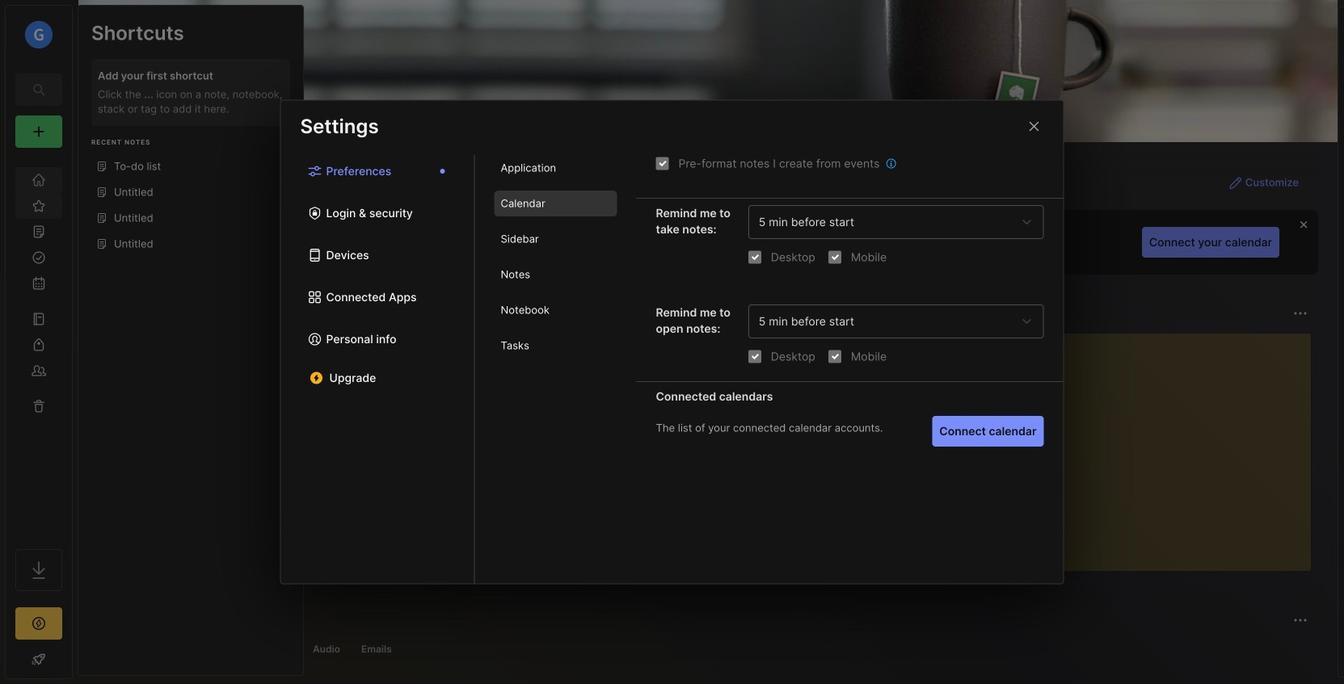 Task type: describe. For each thing, give the bounding box(es) containing it.
Remind me to open notes: field
[[749, 305, 1044, 339]]

Start writing… text field
[[936, 334, 1311, 559]]

tree inside the main element
[[6, 158, 72, 535]]

close image
[[1025, 117, 1044, 136]]

Remind me to take notes: text field
[[759, 215, 1016, 229]]

main element
[[0, 0, 78, 685]]

edit search image
[[29, 80, 49, 99]]



Task type: locate. For each thing, give the bounding box(es) containing it.
tab
[[494, 155, 617, 181], [494, 191, 617, 217], [494, 226, 617, 252], [494, 262, 617, 288], [494, 298, 617, 323], [494, 333, 617, 359], [108, 333, 155, 353], [161, 333, 227, 353], [108, 640, 169, 660], [231, 640, 299, 660], [306, 640, 348, 660], [354, 640, 399, 660]]

tree
[[6, 158, 72, 535]]

None checkbox
[[749, 251, 761, 264], [829, 251, 842, 264], [829, 350, 842, 363], [749, 251, 761, 264], [829, 251, 842, 264], [829, 350, 842, 363]]

Remind me to take notes: field
[[749, 205, 1044, 239]]

None checkbox
[[656, 157, 669, 170], [749, 350, 761, 363], [656, 157, 669, 170], [749, 350, 761, 363]]

home image
[[31, 172, 47, 188]]

tab list
[[281, 155, 475, 584], [475, 155, 637, 584], [108, 333, 897, 353], [108, 640, 1306, 660]]

Remind me to open notes: text field
[[759, 315, 1016, 329]]

row group
[[104, 362, 832, 582]]

upgrade image
[[29, 614, 49, 634]]



Task type: vqa. For each thing, say whether or not it's contained in the screenshot.
Remind me to take notes: field
yes



